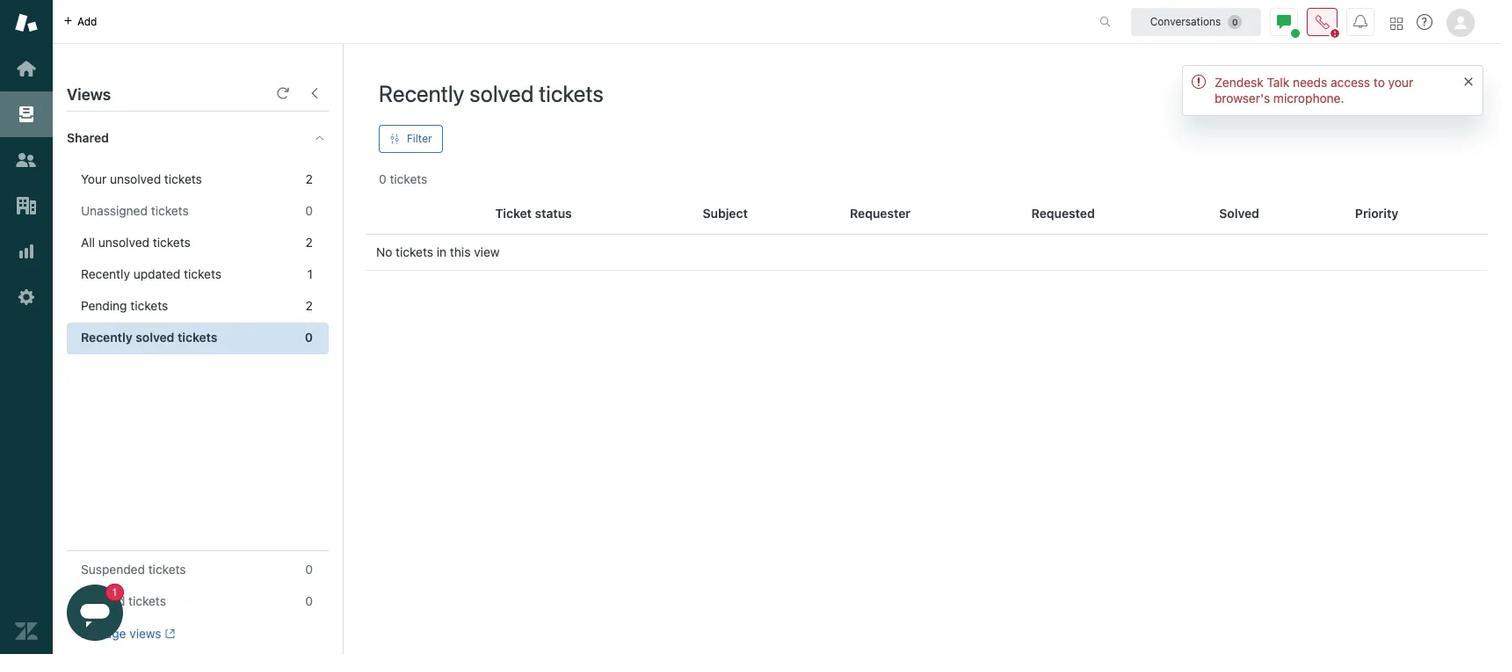 Task type: locate. For each thing, give the bounding box(es) containing it.
recently up filter
[[379, 80, 465, 106]]

all unsolved tickets
[[81, 235, 191, 250]]

shared button
[[53, 112, 296, 164]]

0 for deleted tickets
[[305, 593, 313, 608]]

2 vertical spatial recently
[[81, 330, 133, 345]]

0 tickets
[[379, 171, 428, 186]]

needs
[[1293, 75, 1328, 90]]

get started image
[[15, 57, 38, 80]]

recently solved tickets
[[379, 80, 604, 106], [81, 330, 218, 345]]

recently up pending
[[81, 266, 130, 281]]

updated
[[133, 266, 181, 281]]

manage
[[81, 626, 126, 641]]

zendesk image
[[15, 620, 38, 643]]

recently for 1
[[81, 266, 130, 281]]

add
[[77, 15, 97, 28]]

manage views
[[81, 626, 161, 641]]

collapse views pane image
[[308, 86, 322, 100]]

views
[[129, 626, 161, 641]]

recently solved tickets down the "pending tickets"
[[81, 330, 218, 345]]

manage views link
[[81, 626, 175, 642]]

2 down collapse views pane icon
[[306, 171, 313, 186]]

your unsolved tickets
[[81, 171, 202, 186]]

0
[[379, 171, 387, 186], [305, 203, 313, 218], [305, 330, 313, 345], [305, 562, 313, 577], [305, 593, 313, 608]]

2 up 1
[[306, 235, 313, 250]]

1 vertical spatial unsolved
[[98, 235, 150, 250]]

requester
[[850, 206, 911, 221]]

2 2 from the top
[[306, 235, 313, 250]]

1 horizontal spatial recently solved tickets
[[379, 80, 604, 106]]

1 vertical spatial recently
[[81, 266, 130, 281]]

priority
[[1356, 206, 1399, 221]]

no
[[376, 244, 392, 259]]

view
[[474, 244, 500, 259]]

0 vertical spatial recently
[[379, 80, 465, 106]]

0 horizontal spatial solved
[[136, 330, 174, 345]]

0 horizontal spatial recently solved tickets
[[81, 330, 218, 345]]

your
[[1389, 75, 1414, 90]]

1 vertical spatial solved
[[136, 330, 174, 345]]

talk
[[1267, 75, 1290, 90]]

unsolved for all
[[98, 235, 150, 250]]

2 down 1
[[306, 298, 313, 313]]

pending
[[81, 298, 127, 313]]

2 vertical spatial 2
[[306, 298, 313, 313]]

unsolved down unassigned
[[98, 235, 150, 250]]

0 for suspended tickets
[[305, 562, 313, 577]]

3 2 from the top
[[306, 298, 313, 313]]

0 vertical spatial 2
[[306, 171, 313, 186]]

recently for 0
[[81, 330, 133, 345]]

0 vertical spatial unsolved
[[110, 171, 161, 186]]

filter button
[[379, 125, 443, 153]]

unassigned tickets
[[81, 203, 189, 218]]

recently solved tickets up filter
[[379, 80, 604, 106]]

1 vertical spatial 2
[[306, 235, 313, 250]]

recently
[[379, 80, 465, 106], [81, 266, 130, 281], [81, 330, 133, 345]]

2
[[306, 171, 313, 186], [306, 235, 313, 250], [306, 298, 313, 313]]

solved
[[470, 80, 534, 106], [136, 330, 174, 345]]

1 2 from the top
[[306, 171, 313, 186]]

ticket status
[[495, 206, 572, 221]]

recently down pending
[[81, 330, 133, 345]]

tickets
[[539, 80, 604, 106], [164, 171, 202, 186], [390, 171, 428, 186], [151, 203, 189, 218], [153, 235, 191, 250], [396, 244, 433, 259], [184, 266, 222, 281], [130, 298, 168, 313], [178, 330, 218, 345], [148, 562, 186, 577], [128, 593, 166, 608]]

views image
[[15, 103, 38, 126]]

access
[[1331, 75, 1371, 90]]

all
[[81, 235, 95, 250]]

1
[[307, 266, 313, 281]]

refresh views pane image
[[276, 86, 290, 100]]

status
[[535, 206, 572, 221]]

1 horizontal spatial solved
[[470, 80, 534, 106]]

unsolved
[[110, 171, 161, 186], [98, 235, 150, 250]]

1 vertical spatial recently solved tickets
[[81, 330, 218, 345]]

zendesk products image
[[1391, 17, 1403, 29]]

unsolved up 'unassigned tickets'
[[110, 171, 161, 186]]

deleted
[[81, 593, 125, 608]]

pending tickets
[[81, 298, 168, 313]]

in
[[437, 244, 447, 259]]



Task type: vqa. For each thing, say whether or not it's contained in the screenshot.
Filter button
yes



Task type: describe. For each thing, give the bounding box(es) containing it.
this
[[450, 244, 471, 259]]

shared heading
[[53, 112, 343, 164]]

filter
[[407, 132, 432, 145]]

zendesk
[[1215, 75, 1264, 90]]

×
[[1464, 69, 1474, 90]]

ticket
[[495, 206, 532, 221]]

unassigned
[[81, 203, 148, 218]]

suspended
[[81, 562, 145, 577]]

0 vertical spatial recently solved tickets
[[379, 80, 604, 106]]

2 for all unsolved tickets
[[306, 235, 313, 250]]

× button
[[1464, 69, 1474, 90]]

get help image
[[1417, 14, 1433, 30]]

0 vertical spatial solved
[[470, 80, 534, 106]]

views
[[67, 85, 111, 104]]

zendesk talk needs access to your browser's microphone.
[[1215, 75, 1414, 105]]

button displays agent's chat status as online. image
[[1277, 15, 1292, 29]]

shared
[[67, 130, 109, 145]]

deleted tickets
[[81, 593, 166, 608]]

add button
[[53, 0, 108, 43]]

conversations button
[[1131, 7, 1262, 36]]

2 for your unsolved tickets
[[306, 171, 313, 186]]

no tickets in this view
[[376, 244, 500, 259]]

notifications image
[[1354, 15, 1368, 29]]

conversations
[[1151, 15, 1221, 28]]

customers image
[[15, 149, 38, 171]]

main element
[[0, 0, 53, 654]]

your
[[81, 171, 107, 186]]

organizations image
[[15, 194, 38, 217]]

unsolved for your
[[110, 171, 161, 186]]

0 for recently solved tickets
[[305, 330, 313, 345]]

0 for unassigned tickets
[[305, 203, 313, 218]]

reporting image
[[15, 240, 38, 263]]

to
[[1374, 75, 1385, 90]]

admin image
[[15, 286, 38, 309]]

recently updated tickets
[[81, 266, 222, 281]]

subject
[[703, 206, 748, 221]]

2 for pending tickets
[[306, 298, 313, 313]]

(opens in a new tab) image
[[161, 629, 175, 639]]

microphone.
[[1274, 91, 1345, 105]]

zendesk support image
[[15, 11, 38, 34]]

suspended tickets
[[81, 562, 186, 577]]

solved
[[1220, 206, 1260, 221]]

browser's
[[1215, 91, 1271, 105]]

requested
[[1032, 206, 1095, 221]]



